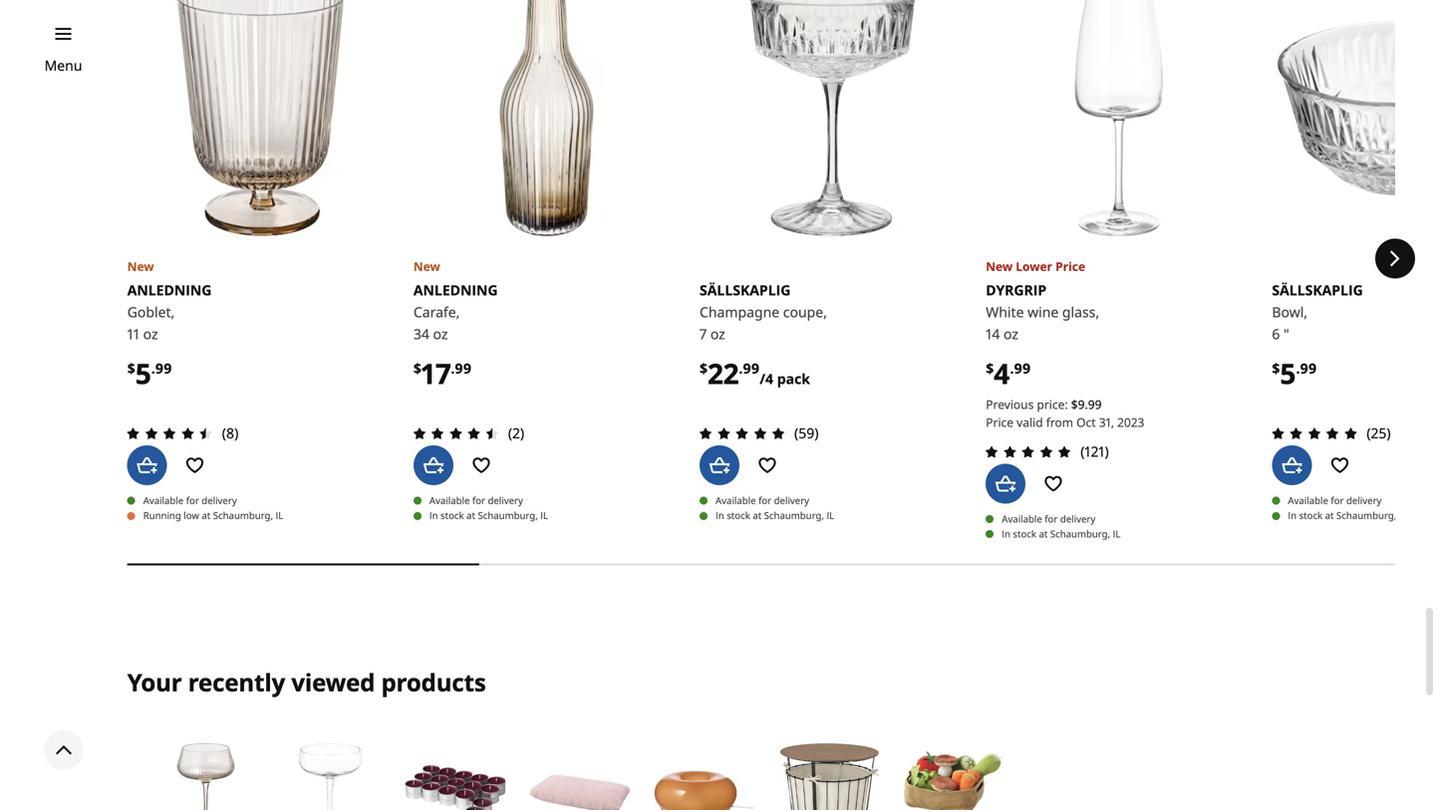 Task type: describe. For each thing, give the bounding box(es) containing it.
menu
[[44, 56, 82, 75]]

5 for "
[[1281, 354, 1297, 392]]

$ for new lower price dyrgrip white wine glass, 14 oz
[[986, 359, 994, 378]]

available for (121)
[[1002, 512, 1043, 526]]

il for (8)
[[276, 509, 283, 522]]

new for 4
[[986, 258, 1013, 275]]

$ for sällskaplig bowl, 6 "
[[1273, 359, 1281, 378]]

$ 4 . 99
[[986, 354, 1031, 392]]

$ inside $ 22 . 99 /4 pack
[[700, 359, 708, 378]]

anledning champagne coupe, light brown, 9 oz image
[[153, 742, 258, 811]]

in for 17
[[430, 509, 438, 522]]

sällskaplig bowl, 6 "
[[1273, 281, 1364, 343]]

sällskaplig champagne coupe, 7 oz
[[700, 281, 827, 343]]

sällskaplig for 22
[[700, 281, 791, 299]]

varmblixt led table/wall lamp, orange glass/round image
[[653, 742, 758, 811]]

in stock at schaumburg, il for 4
[[1002, 527, 1121, 541]]

(121)
[[1081, 442, 1110, 461]]

available for delivery for (2)
[[430, 494, 523, 507]]

anledning goblet, light brown, 11 oz image
[[127, 0, 394, 242]]

previous price: $ 9 . 99 price valid from oct 31, 2023
[[986, 396, 1145, 431]]

schaumburg, for (121)
[[1051, 527, 1111, 541]]

. for new anledning carafe, 34 oz
[[451, 359, 455, 378]]

white
[[986, 302, 1024, 321]]

il for (2)
[[541, 509, 548, 522]]

goblet,
[[127, 302, 175, 321]]

menu button
[[44, 55, 82, 77]]

in for 5
[[1289, 509, 1297, 522]]

stock for 17
[[441, 509, 464, 522]]

$ inside previous price: $ 9 . 99 price valid from oct 31, 2023
[[1072, 396, 1079, 413]]

your recently viewed products
[[127, 666, 486, 699]]

99 for new anledning goblet, 11 oz
[[155, 359, 172, 378]]

99 for new lower price dyrgrip white wine glass, 14 oz
[[1015, 359, 1031, 378]]

review: 4.5 out of 5 stars. total reviews: 8 image
[[121, 422, 218, 446]]

9
[[1079, 396, 1085, 413]]

review: 4.9 out of 5 stars. total reviews: 25 image
[[1267, 422, 1363, 446]]

sällskaplig for 5
[[1273, 281, 1364, 299]]

(2)
[[508, 424, 525, 443]]

99 for new anledning carafe, 34 oz
[[455, 359, 472, 378]]

"
[[1284, 324, 1290, 343]]

price:
[[1037, 396, 1069, 413]]

low
[[184, 509, 199, 522]]

delivery for (25)
[[1347, 494, 1382, 507]]

delivery for (2)
[[488, 494, 523, 507]]

at for (8)
[[202, 509, 211, 522]]

available for delivery for (25)
[[1289, 494, 1382, 507]]

anledning carafe, light brown, 34 oz image
[[414, 0, 680, 242]]

oz for 5
[[143, 324, 158, 343]]

$ 5 . 99 for "
[[1273, 354, 1317, 392]]

coupe,
[[783, 302, 827, 321]]

price inside new lower price dyrgrip white wine glass, 14 oz
[[1056, 258, 1086, 275]]

available for delivery for (8)
[[143, 494, 237, 507]]

il for (59)
[[827, 509, 835, 522]]

schaumburg, for (2)
[[478, 509, 538, 522]]

99 for sällskaplig bowl, 6 "
[[1301, 359, 1317, 378]]

schaumburg, for (59)
[[764, 509, 825, 522]]

. for new lower price dyrgrip white wine glass, 14 oz
[[1011, 359, 1015, 378]]

34
[[414, 324, 430, 343]]

stock for 4
[[1013, 527, 1037, 541]]

available for delivery for (59)
[[716, 494, 810, 507]]

schaumburg, for (25)
[[1337, 509, 1397, 522]]

schaumburg, for (8)
[[213, 509, 273, 522]]

price inside previous price: $ 9 . 99 price valid from oct 31, 2023
[[986, 414, 1014, 431]]

stock for 5
[[1300, 509, 1323, 522]]

lurvig cushion, pink, 24 ½x39 ¼ " image
[[528, 742, 633, 811]]



Task type: locate. For each thing, give the bounding box(es) containing it.
ängesbyn storage table, black/pine light brown stained, 23 5/8 " image
[[778, 742, 882, 811]]

11
[[127, 324, 140, 343]]

$ 17 . 99
[[414, 354, 472, 392]]

in down "review: 4.8 out of 5 stars. total reviews: 121" image on the bottom of the page
[[1002, 527, 1011, 541]]

99 right 17
[[455, 359, 472, 378]]

22
[[708, 354, 739, 392]]

new inside new anledning carafe, 34 oz
[[414, 258, 440, 275]]

$ inside $ 17 . 99
[[414, 359, 422, 378]]

duktig 14-piece vegetables set image
[[903, 742, 1007, 811]]

$ 5 . 99 down 11
[[127, 354, 172, 392]]

. inside previous price: $ 9 . 99 price valid from oct 31, 2023
[[1085, 396, 1089, 413]]

il for (121)
[[1113, 527, 1121, 541]]

14
[[986, 324, 1001, 343]]

5 down 11
[[135, 354, 151, 392]]

viewed
[[291, 666, 375, 699]]

stock for 22
[[727, 509, 751, 522]]

pack
[[778, 369, 811, 388]]

0 horizontal spatial new
[[127, 258, 154, 275]]

il
[[276, 509, 283, 522], [541, 509, 548, 522], [827, 509, 835, 522], [1400, 509, 1408, 522], [1113, 527, 1121, 541]]

oz right 34
[[433, 324, 448, 343]]

your
[[127, 666, 182, 699]]

$ up oct
[[1072, 396, 1079, 413]]

sällskaplig up bowl, at the top right of page
[[1273, 281, 1364, 299]]

2 anledning from the left
[[414, 281, 498, 299]]

for down review: 4.5 out of 5 stars. total reviews: 2 image
[[473, 494, 486, 507]]

$ 5 . 99 for 11
[[127, 354, 172, 392]]

$ down 7
[[700, 359, 708, 378]]

bowl,
[[1273, 302, 1308, 321]]

oz inside sällskaplig champagne coupe, 7 oz
[[711, 324, 726, 343]]

available for delivery up "low" at the left bottom
[[143, 494, 237, 507]]

1 horizontal spatial 5
[[1281, 354, 1297, 392]]

lower
[[1016, 258, 1053, 275]]

dyrgrip
[[986, 281, 1047, 299]]

recently
[[188, 666, 285, 699]]

. inside $ 17 . 99
[[451, 359, 455, 378]]

at
[[202, 509, 211, 522], [467, 509, 476, 522], [753, 509, 762, 522], [1326, 509, 1335, 522], [1039, 527, 1048, 541]]

3 oz from the left
[[711, 324, 726, 343]]

delivery up running low at schaumburg, il
[[202, 494, 237, 507]]

available for (2)
[[430, 494, 470, 507]]

previous
[[986, 396, 1034, 413]]

new up goblet, on the top
[[127, 258, 154, 275]]

review: 4.8 out of 5 stars. total reviews: 121 image
[[980, 440, 1077, 464]]

new for 17
[[414, 258, 440, 275]]

anledning for 5
[[127, 281, 212, 299]]

available for delivery down review: 4.9 out of 5 stars. total reviews: 25 image
[[1289, 494, 1382, 507]]

99 right 22
[[743, 359, 760, 378]]

new anledning carafe, 34 oz
[[414, 258, 498, 343]]

new inside new lower price dyrgrip white wine glass, 14 oz
[[986, 258, 1013, 275]]

available down "review: 4.8 out of 5 stars. total reviews: 121" image on the bottom of the page
[[1002, 512, 1043, 526]]

$ inside the $ 4 . 99
[[986, 359, 994, 378]]

1 sällskaplig from the left
[[700, 281, 791, 299]]

available for delivery down review: 4.5 out of 5 stars. total reviews: 2 image
[[430, 494, 523, 507]]

anledning for 17
[[414, 281, 498, 299]]

valid
[[1017, 414, 1044, 431]]

delivery for (59)
[[774, 494, 810, 507]]

in stock at schaumburg, il for 17
[[430, 509, 548, 522]]

schaumburg, down (25)
[[1337, 509, 1397, 522]]

champagne
[[700, 302, 780, 321]]

$ down 6
[[1273, 359, 1281, 378]]

at for (121)
[[1039, 527, 1048, 541]]

at down review: 4.9 out of 5 stars. total reviews: 25 image
[[1326, 509, 1335, 522]]

$ 22 . 99 /4 pack
[[700, 354, 811, 392]]

2023
[[1118, 414, 1145, 431]]

new for 5
[[127, 258, 154, 275]]

stock down review: 4.5 out of 5 stars. total reviews: 2 image
[[441, 509, 464, 522]]

for for (121)
[[1045, 512, 1058, 526]]

delivery for (121)
[[1061, 512, 1096, 526]]

stock
[[441, 509, 464, 522], [727, 509, 751, 522], [1300, 509, 1323, 522], [1013, 527, 1037, 541]]

carafe,
[[414, 302, 460, 321]]

in for 4
[[1002, 527, 1011, 541]]

for for (8)
[[186, 494, 199, 507]]

4 oz from the left
[[1004, 324, 1019, 343]]

2 horizontal spatial new
[[986, 258, 1013, 275]]

. inside $ 22 . 99 /4 pack
[[739, 359, 743, 378]]

0 horizontal spatial sällskaplig
[[700, 281, 791, 299]]

99 inside $ 22 . 99 /4 pack
[[743, 359, 760, 378]]

99 right 9
[[1089, 396, 1102, 413]]

schaumburg,
[[213, 509, 273, 522], [478, 509, 538, 522], [764, 509, 825, 522], [1337, 509, 1397, 522], [1051, 527, 1111, 541]]

2 sällskaplig from the left
[[1273, 281, 1364, 299]]

anledning
[[127, 281, 212, 299], [414, 281, 498, 299]]

. down bowl, at the top right of page
[[1297, 359, 1301, 378]]

in stock at schaumburg, il
[[430, 509, 548, 522], [716, 509, 835, 522], [1289, 509, 1408, 522], [1002, 527, 1121, 541]]

available up running
[[143, 494, 184, 507]]

at down "review: 4.8 out of 5 stars. total reviews: 121" image on the bottom of the page
[[1039, 527, 1048, 541]]

. up previous
[[1011, 359, 1015, 378]]

running
[[143, 509, 181, 522]]

sällskaplig up champagne on the top of page
[[700, 281, 791, 299]]

delivery down (59)
[[774, 494, 810, 507]]

oz inside new lower price dyrgrip white wine glass, 14 oz
[[1004, 324, 1019, 343]]

at down review: 4.5 out of 5 stars. total reviews: 2 image
[[467, 509, 476, 522]]

for for (25)
[[1332, 494, 1345, 507]]

/4
[[760, 369, 774, 388]]

5 down the "
[[1281, 354, 1297, 392]]

5
[[135, 354, 151, 392], [1281, 354, 1297, 392]]

in stock at schaumburg, il for 5
[[1289, 509, 1408, 522]]

products
[[381, 666, 486, 699]]

at right "low" at the left bottom
[[202, 509, 211, 522]]

delivery down (25)
[[1347, 494, 1382, 507]]

available for delivery for (121)
[[1002, 512, 1096, 526]]

in down review: 4.9 out of 5 stars. total reviews: 59 image
[[716, 509, 725, 522]]

in stock at schaumburg, il down "review: 4.8 out of 5 stars. total reviews: 121" image on the bottom of the page
[[1002, 527, 1121, 541]]

99 inside $ 17 . 99
[[455, 359, 472, 378]]

anledning up carafe,
[[414, 281, 498, 299]]

stock down review: 4.9 out of 5 stars. total reviews: 59 image
[[727, 509, 751, 522]]

1 anledning from the left
[[127, 281, 212, 299]]

6
[[1273, 324, 1281, 343]]

for down review: 4.9 out of 5 stars. total reviews: 59 image
[[759, 494, 772, 507]]

oz for 22
[[711, 324, 726, 343]]

for up "low" at the left bottom
[[186, 494, 199, 507]]

störtskön scented tealight, berries/red, 3.5 hr image
[[403, 742, 508, 811]]

$ for new anledning goblet, 11 oz
[[127, 359, 135, 378]]

available for (8)
[[143, 494, 184, 507]]

in down review: 4.5 out of 5 stars. total reviews: 2 image
[[430, 509, 438, 522]]

anledning up goblet, on the top
[[127, 281, 212, 299]]

stock down "review: 4.8 out of 5 stars. total reviews: 121" image on the bottom of the page
[[1013, 527, 1037, 541]]

price down previous
[[986, 414, 1014, 431]]

oz inside new anledning carafe, 34 oz
[[433, 324, 448, 343]]

1 horizontal spatial $ 5 . 99
[[1273, 354, 1317, 392]]

2 oz from the left
[[433, 324, 448, 343]]

wine
[[1028, 302, 1059, 321]]

new lower price dyrgrip white wine glass, 14 oz
[[986, 258, 1100, 343]]

2 $ 5 . 99 from the left
[[1273, 354, 1317, 392]]

99 inside the $ 4 . 99
[[1015, 359, 1031, 378]]

.
[[151, 359, 155, 378], [451, 359, 455, 378], [739, 359, 743, 378], [1011, 359, 1015, 378], [1297, 359, 1301, 378], [1085, 396, 1089, 413]]

(8)
[[222, 424, 239, 443]]

delivery down (2)
[[488, 494, 523, 507]]

schaumburg, down '(121)'
[[1051, 527, 1111, 541]]

(25)
[[1367, 424, 1392, 443]]

oz right 14
[[1004, 324, 1019, 343]]

il for (25)
[[1400, 509, 1408, 522]]

99 right the 4
[[1015, 359, 1031, 378]]

0 horizontal spatial $ 5 . 99
[[127, 354, 172, 392]]

$ for new anledning carafe, 34 oz
[[414, 359, 422, 378]]

$ down 11
[[127, 359, 135, 378]]

99 inside previous price: $ 9 . 99 price valid from oct 31, 2023
[[1089, 396, 1102, 413]]

in for 22
[[716, 509, 725, 522]]

review: 4.9 out of 5 stars. total reviews: 59 image
[[694, 422, 791, 446]]

running low at schaumburg, il
[[143, 509, 283, 522]]

new up carafe,
[[414, 258, 440, 275]]

in stock at schaumburg, il down (59)
[[716, 509, 835, 522]]

. for new anledning goblet, 11 oz
[[151, 359, 155, 378]]

for down "review: 4.8 out of 5 stars. total reviews: 121" image on the bottom of the page
[[1045, 512, 1058, 526]]

sällskaplig champagne coupe, clear glass/patterned, 7 oz image
[[700, 0, 966, 242]]

at down review: 4.9 out of 5 stars. total reviews: 59 image
[[753, 509, 762, 522]]

available for delivery
[[143, 494, 237, 507], [430, 494, 523, 507], [716, 494, 810, 507], [1289, 494, 1382, 507], [1002, 512, 1096, 526]]

available for (25)
[[1289, 494, 1329, 507]]

delivery for (8)
[[202, 494, 237, 507]]

$ down 14
[[986, 359, 994, 378]]

0 horizontal spatial anledning
[[127, 281, 212, 299]]

price right "lower"
[[1056, 258, 1086, 275]]

1 horizontal spatial sällskaplig
[[1273, 281, 1364, 299]]

1 oz from the left
[[143, 324, 158, 343]]

available for (59)
[[716, 494, 756, 507]]

2 new from the left
[[414, 258, 440, 275]]

. inside the $ 4 . 99
[[1011, 359, 1015, 378]]

oz right 7
[[711, 324, 726, 343]]

1 new from the left
[[127, 258, 154, 275]]

scrollbar
[[127, 550, 1396, 580]]

17
[[422, 354, 451, 392]]

stock down review: 4.9 out of 5 stars. total reviews: 25 image
[[1300, 509, 1323, 522]]

at for (25)
[[1326, 509, 1335, 522]]

for down review: 4.9 out of 5 stars. total reviews: 25 image
[[1332, 494, 1345, 507]]

glass,
[[1063, 302, 1100, 321]]

in stock at schaumburg, il for 22
[[716, 509, 835, 522]]

$
[[127, 359, 135, 378], [414, 359, 422, 378], [700, 359, 708, 378], [986, 359, 994, 378], [1273, 359, 1281, 378], [1072, 396, 1079, 413]]

schaumburg, right "low" at the left bottom
[[213, 509, 273, 522]]

for for (59)
[[759, 494, 772, 507]]

1 vertical spatial price
[[986, 414, 1014, 431]]

sällskaplig inside sällskaplig champagne coupe, 7 oz
[[700, 281, 791, 299]]

2 5 from the left
[[1281, 354, 1297, 392]]

4
[[994, 354, 1011, 392]]

$ 5 . 99
[[127, 354, 172, 392], [1273, 354, 1317, 392]]

$ down 34
[[414, 359, 422, 378]]

new up dyrgrip
[[986, 258, 1013, 275]]

0 horizontal spatial 5
[[135, 354, 151, 392]]

in down review: 4.9 out of 5 stars. total reviews: 25 image
[[1289, 509, 1297, 522]]

. down carafe,
[[451, 359, 455, 378]]

99 down goblet, on the top
[[155, 359, 172, 378]]

5 for 11
[[135, 354, 151, 392]]

1 $ 5 . 99 from the left
[[127, 354, 172, 392]]

$ 5 . 99 down the "
[[1273, 354, 1317, 392]]

oz inside new anledning goblet, 11 oz
[[143, 324, 158, 343]]

schaumburg, down (2)
[[478, 509, 538, 522]]

. up oct
[[1085, 396, 1089, 413]]

dyrgrip white wine glass, clear glass, 14 oz image
[[986, 0, 1253, 242]]

oz for 17
[[433, 324, 448, 343]]

for for (2)
[[473, 494, 486, 507]]

7
[[700, 324, 707, 343]]

oct
[[1077, 414, 1096, 431]]

. left /4 at top
[[739, 359, 743, 378]]

3 new from the left
[[986, 258, 1013, 275]]

1 horizontal spatial new
[[414, 258, 440, 275]]

schaumburg, down (59)
[[764, 509, 825, 522]]

available for delivery down "review: 4.8 out of 5 stars. total reviews: 121" image on the bottom of the page
[[1002, 512, 1096, 526]]

sällskaplig bowl, clear glass/patterned, 6 " image
[[1273, 0, 1436, 242]]

available down review: 4.5 out of 5 stars. total reviews: 2 image
[[430, 494, 470, 507]]

available
[[143, 494, 184, 507], [430, 494, 470, 507], [716, 494, 756, 507], [1289, 494, 1329, 507], [1002, 512, 1043, 526]]

storhet champagne coupe, clear glass, 10 oz image
[[278, 742, 383, 811]]

new inside new anledning goblet, 11 oz
[[127, 258, 154, 275]]

0 vertical spatial price
[[1056, 258, 1086, 275]]

in
[[430, 509, 438, 522], [716, 509, 725, 522], [1289, 509, 1297, 522], [1002, 527, 1011, 541]]

. for sällskaplig bowl, 6 "
[[1297, 359, 1301, 378]]

sällskaplig
[[700, 281, 791, 299], [1273, 281, 1364, 299]]

99
[[155, 359, 172, 378], [455, 359, 472, 378], [743, 359, 760, 378], [1015, 359, 1031, 378], [1301, 359, 1317, 378], [1089, 396, 1102, 413]]

in stock at schaumburg, il down (25)
[[1289, 509, 1408, 522]]

(59)
[[795, 424, 819, 443]]

at for (59)
[[753, 509, 762, 522]]

1 horizontal spatial price
[[1056, 258, 1086, 275]]

available down review: 4.9 out of 5 stars. total reviews: 59 image
[[716, 494, 756, 507]]

. down goblet, on the top
[[151, 359, 155, 378]]

31,
[[1100, 414, 1115, 431]]

at for (2)
[[467, 509, 476, 522]]

oz right 11
[[143, 324, 158, 343]]

review: 4.5 out of 5 stars. total reviews: 2 image
[[408, 422, 504, 446]]

new anledning goblet, 11 oz
[[127, 258, 212, 343]]

available down review: 4.9 out of 5 stars. total reviews: 25 image
[[1289, 494, 1329, 507]]

1 horizontal spatial anledning
[[414, 281, 498, 299]]

delivery
[[202, 494, 237, 507], [488, 494, 523, 507], [774, 494, 810, 507], [1347, 494, 1382, 507], [1061, 512, 1096, 526]]

in stock at schaumburg, il down (2)
[[430, 509, 548, 522]]

oz
[[143, 324, 158, 343], [433, 324, 448, 343], [711, 324, 726, 343], [1004, 324, 1019, 343]]

price
[[1056, 258, 1086, 275], [986, 414, 1014, 431]]

99 down sällskaplig bowl, 6 "
[[1301, 359, 1317, 378]]

for
[[186, 494, 199, 507], [473, 494, 486, 507], [759, 494, 772, 507], [1332, 494, 1345, 507], [1045, 512, 1058, 526]]

available for delivery down review: 4.9 out of 5 stars. total reviews: 59 image
[[716, 494, 810, 507]]

from
[[1047, 414, 1074, 431]]

new
[[127, 258, 154, 275], [414, 258, 440, 275], [986, 258, 1013, 275]]

0 horizontal spatial price
[[986, 414, 1014, 431]]

delivery down '(121)'
[[1061, 512, 1096, 526]]

1 5 from the left
[[135, 354, 151, 392]]



Task type: vqa. For each thing, say whether or not it's contained in the screenshot.
rightmost $ 5 . 99
yes



